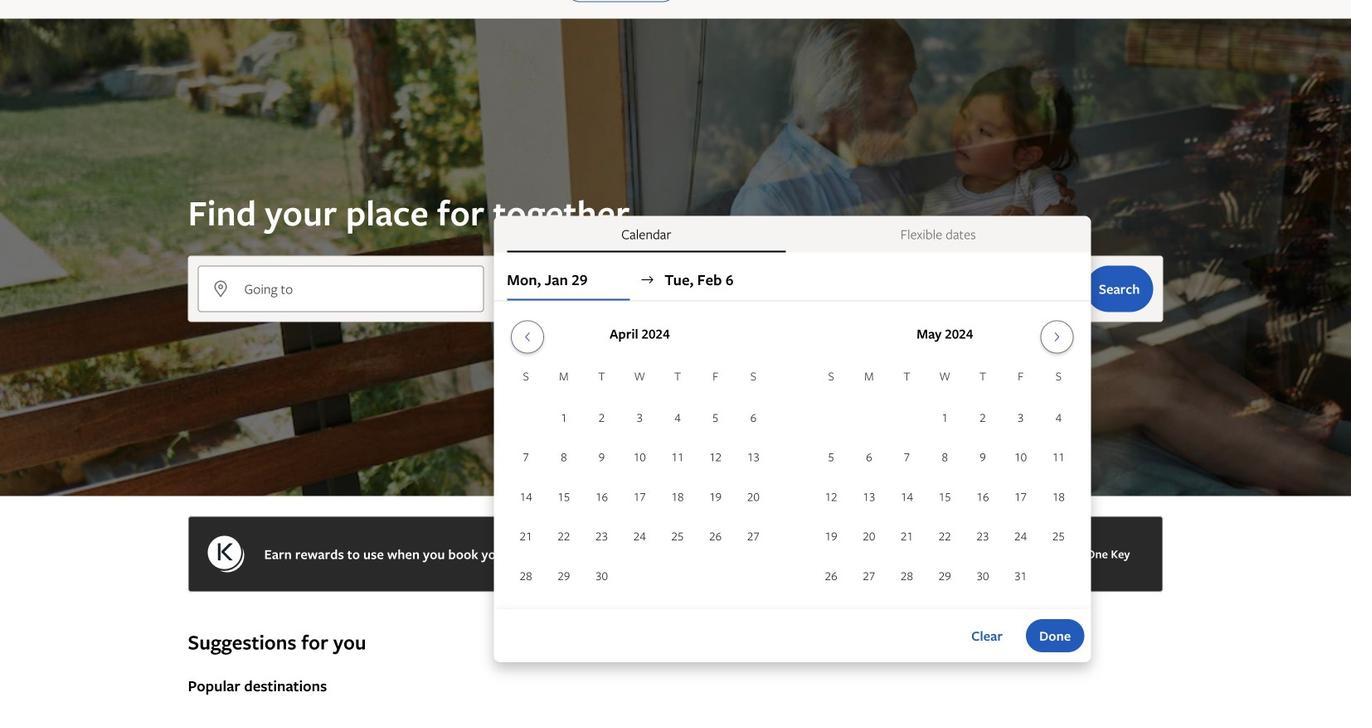 Task type: vqa. For each thing, say whether or not it's contained in the screenshot.
Show previous image for Cozy Peek a boo ocean view
no



Task type: locate. For each thing, give the bounding box(es) containing it.
directional image
[[640, 272, 655, 287]]

application
[[507, 314, 1078, 597]]

tab list
[[494, 216, 1091, 253]]

next month image
[[1047, 331, 1067, 344]]

wizard region
[[0, 19, 1351, 663]]

main content
[[0, 19, 1351, 703]]

may 2024 element
[[812, 367, 1078, 597]]



Task type: describe. For each thing, give the bounding box(es) containing it.
april 2024 element
[[507, 367, 772, 597]]

application inside 'wizard' region
[[507, 314, 1078, 597]]

previous month image
[[517, 331, 537, 344]]

recently viewed region
[[178, 603, 1173, 629]]

tab list inside 'wizard' region
[[494, 216, 1091, 253]]



